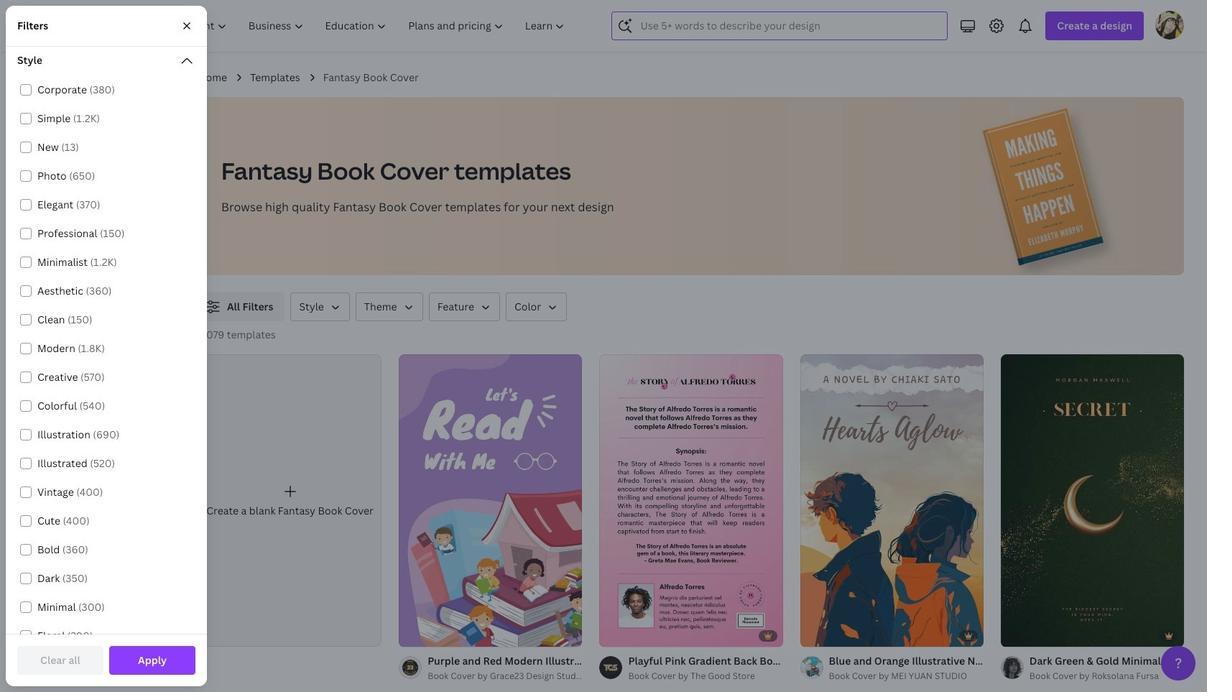 Task type: vqa. For each thing, say whether or not it's contained in the screenshot.
the dark green & gold minimal moon 3d illustration book cover image
yes



Task type: locate. For each thing, give the bounding box(es) containing it.
top level navigation element
[[127, 12, 578, 40]]

create a blank fantasy book cover element
[[198, 354, 382, 647]]

None search field
[[612, 12, 948, 40]]

fantasy book cover templates image
[[947, 97, 1185, 275], [983, 108, 1104, 266]]

purple and red modern illustrative kids book cover image
[[399, 354, 583, 647]]

playful pink gradient back book cover image
[[600, 354, 783, 647]]



Task type: describe. For each thing, give the bounding box(es) containing it.
blue and orange illustrative novel collage book cover image
[[800, 354, 984, 647]]

dark green & gold minimal moon 3d illustration book cover image
[[1001, 354, 1185, 647]]



